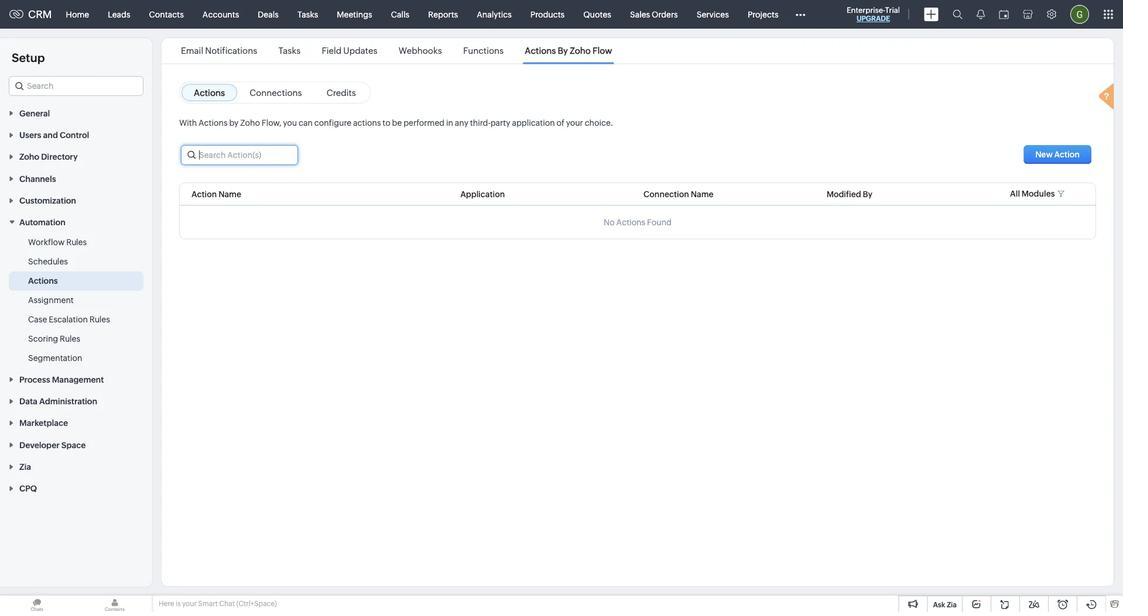 Task type: describe. For each thing, give the bounding box(es) containing it.
marketplace button
[[0, 412, 152, 434]]

case escalation rules
[[28, 315, 110, 324]]

schedules
[[28, 257, 68, 266]]

developer space button
[[0, 434, 152, 456]]

modified by
[[827, 189, 873, 199]]

and
[[43, 130, 58, 140]]

accounts
[[203, 10, 239, 19]]

calls link
[[382, 0, 419, 28]]

actions by zoho flow
[[525, 46, 612, 56]]

upgrade
[[857, 15, 890, 23]]

home
[[66, 10, 89, 19]]

found
[[647, 218, 672, 227]]

users and control button
[[0, 124, 152, 146]]

create menu image
[[924, 7, 939, 21]]

workflow
[[28, 238, 65, 247]]

actions inside automation region
[[28, 276, 58, 286]]

contacts
[[149, 10, 184, 19]]

field updates
[[322, 46, 378, 56]]

email
[[181, 46, 203, 56]]

services link
[[687, 0, 738, 28]]

scoring rules
[[28, 334, 80, 344]]

process management button
[[0, 368, 152, 390]]

meetings
[[337, 10, 372, 19]]

customization button
[[0, 189, 152, 211]]

reports
[[428, 10, 458, 19]]

segmentation link
[[28, 353, 82, 364]]

contacts link
[[140, 0, 193, 28]]

actions inside tab
[[194, 88, 225, 98]]

you
[[283, 118, 297, 128]]

1 vertical spatial rules
[[89, 315, 110, 324]]

orders
[[652, 10, 678, 19]]

reports link
[[419, 0, 467, 28]]

accounts link
[[193, 0, 249, 28]]

credits tab
[[314, 83, 368, 102]]

actions right the no
[[616, 218, 646, 227]]

workflow rules
[[28, 238, 87, 247]]

1 vertical spatial tasks link
[[277, 46, 302, 56]]

contacts image
[[78, 596, 152, 613]]

general
[[19, 109, 50, 118]]

leads link
[[98, 0, 140, 28]]

quotes link
[[574, 0, 621, 28]]

assignment
[[28, 296, 74, 305]]

process
[[19, 375, 50, 384]]

performed
[[404, 118, 445, 128]]

enterprise-
[[847, 6, 885, 14]]

marketplace
[[19, 419, 68, 428]]

third-
[[470, 118, 491, 128]]

connection name
[[644, 189, 714, 199]]

no actions found
[[604, 218, 672, 227]]

field
[[322, 46, 342, 56]]

name for connection name
[[691, 189, 714, 199]]

trial
[[885, 6, 900, 14]]

name for action name
[[219, 189, 241, 199]]

all
[[1010, 189, 1020, 199]]

help icon image
[[1096, 82, 1120, 114]]

actions by zoho flow link
[[523, 46, 614, 56]]

zia inside dropdown button
[[19, 462, 31, 472]]

sales orders link
[[621, 0, 687, 28]]

data
[[19, 397, 37, 406]]

leads
[[108, 10, 130, 19]]

profile image
[[1071, 5, 1089, 24]]

flow
[[593, 46, 612, 56]]

control
[[60, 130, 89, 140]]

ask zia
[[933, 601, 957, 609]]

connection
[[644, 189, 689, 199]]

actions
[[353, 118, 381, 128]]

any
[[455, 118, 469, 128]]

1 vertical spatial tasks
[[278, 46, 301, 56]]

Search text field
[[9, 77, 143, 95]]

with actions by zoho flow, you can configure actions to be performed in any third-party application of your choice.
[[179, 118, 613, 128]]

new action
[[1036, 150, 1080, 159]]

developer space
[[19, 441, 86, 450]]

list containing email notifications
[[170, 38, 623, 64]]

data administration button
[[0, 390, 152, 412]]

deals link
[[249, 0, 288, 28]]

email notifications
[[181, 46, 257, 56]]

zoho directory button
[[0, 146, 152, 168]]

space
[[61, 441, 86, 450]]

rules for workflow rules
[[66, 238, 87, 247]]

users
[[19, 130, 41, 140]]

scoring
[[28, 334, 58, 344]]

here
[[159, 600, 174, 608]]

automation
[[19, 218, 65, 227]]

deals
[[258, 10, 279, 19]]

process management
[[19, 375, 104, 384]]

new
[[1036, 150, 1053, 159]]

no
[[604, 218, 615, 227]]

customization
[[19, 196, 76, 205]]

action inside "button"
[[1055, 150, 1080, 159]]

zoho inside dropdown button
[[19, 152, 39, 162]]

schedules link
[[28, 256, 68, 268]]

case
[[28, 315, 47, 324]]

search element
[[946, 0, 970, 29]]



Task type: vqa. For each thing, say whether or not it's contained in the screenshot.
second MM/DD/YY Text Field from left
no



Task type: locate. For each thing, give the bounding box(es) containing it.
tasks
[[297, 10, 318, 19], [278, 46, 301, 56]]

1 vertical spatial zia
[[947, 601, 957, 609]]

choice.
[[585, 118, 613, 128]]

ask
[[933, 601, 945, 609]]

1 horizontal spatial zia
[[947, 601, 957, 609]]

1 name from the left
[[219, 189, 241, 199]]

your
[[566, 118, 583, 128], [182, 600, 197, 608]]

smart
[[198, 600, 218, 608]]

tab list
[[179, 82, 371, 104]]

projects link
[[738, 0, 788, 28]]

tasks right deals
[[297, 10, 318, 19]]

users and control
[[19, 130, 89, 140]]

list
[[170, 38, 623, 64]]

rules inside 'link'
[[66, 238, 87, 247]]

name right connection
[[691, 189, 714, 199]]

0 vertical spatial rules
[[66, 238, 87, 247]]

tasks link left field at the left top of the page
[[277, 46, 302, 56]]

channels
[[19, 174, 56, 184]]

actions up with
[[194, 88, 225, 98]]

automation button
[[0, 211, 152, 233]]

rules down case escalation rules link
[[60, 334, 80, 344]]

0 vertical spatial action
[[1055, 150, 1080, 159]]

calendar image
[[999, 10, 1009, 19]]

by inside list
[[558, 46, 568, 56]]

projects
[[748, 10, 779, 19]]

signals image
[[977, 9, 985, 19]]

developer
[[19, 441, 60, 450]]

administration
[[39, 397, 97, 406]]

your right is
[[182, 600, 197, 608]]

2 vertical spatial zoho
[[19, 152, 39, 162]]

to
[[383, 118, 390, 128]]

meetings link
[[328, 0, 382, 28]]

actions tab
[[182, 83, 237, 102]]

0 horizontal spatial your
[[182, 600, 197, 608]]

zoho
[[570, 46, 591, 56], [240, 118, 260, 128], [19, 152, 39, 162]]

1 horizontal spatial your
[[566, 118, 583, 128]]

None field
[[9, 76, 143, 96]]

zoho left flow
[[570, 46, 591, 56]]

zia
[[19, 462, 31, 472], [947, 601, 957, 609]]

Other Modules field
[[788, 5, 813, 24]]

zoho down users
[[19, 152, 39, 162]]

actions down schedules
[[28, 276, 58, 286]]

Search Action(s) text field
[[182, 146, 298, 165]]

actions left by
[[199, 118, 228, 128]]

1 vertical spatial action
[[192, 189, 217, 199]]

create menu element
[[917, 0, 946, 28]]

escalation
[[49, 315, 88, 324]]

products
[[530, 10, 565, 19]]

flow,
[[262, 118, 281, 128]]

here is your smart chat (ctrl+space)
[[159, 600, 277, 608]]

sales orders
[[630, 10, 678, 19]]

1 vertical spatial your
[[182, 600, 197, 608]]

0 horizontal spatial by
[[558, 46, 568, 56]]

connections tab
[[237, 83, 314, 102]]

party
[[491, 118, 510, 128]]

name
[[219, 189, 241, 199], [691, 189, 714, 199]]

tasks link
[[288, 0, 328, 28], [277, 46, 302, 56]]

tasks left field at the left top of the page
[[278, 46, 301, 56]]

modules
[[1022, 189, 1055, 199]]

general button
[[0, 102, 152, 124]]

setup
[[12, 51, 45, 64]]

action
[[1055, 150, 1080, 159], [192, 189, 217, 199]]

email notifications link
[[179, 46, 259, 56]]

sales
[[630, 10, 650, 19]]

zoho right by
[[240, 118, 260, 128]]

crm link
[[9, 8, 52, 20]]

chats image
[[0, 596, 74, 613]]

1 vertical spatial by
[[863, 189, 873, 199]]

1 vertical spatial zoho
[[240, 118, 260, 128]]

1 horizontal spatial name
[[691, 189, 714, 199]]

products link
[[521, 0, 574, 28]]

rules down the automation dropdown button
[[66, 238, 87, 247]]

0 vertical spatial your
[[566, 118, 583, 128]]

workflow rules link
[[28, 237, 87, 248]]

analytics link
[[467, 0, 521, 28]]

enterprise-trial upgrade
[[847, 6, 900, 23]]

can
[[299, 118, 313, 128]]

channels button
[[0, 168, 152, 189]]

2 vertical spatial rules
[[60, 334, 80, 344]]

with
[[179, 118, 197, 128]]

0 horizontal spatial name
[[219, 189, 241, 199]]

action down search action(s) text field
[[192, 189, 217, 199]]

field updates link
[[320, 46, 379, 56]]

profile element
[[1064, 0, 1096, 28]]

zia right the 'ask'
[[947, 601, 957, 609]]

1 horizontal spatial zoho
[[240, 118, 260, 128]]

by for modified
[[863, 189, 873, 199]]

new action button
[[1024, 145, 1092, 164]]

(ctrl+space)
[[236, 600, 277, 608]]

tasks link right deals
[[288, 0, 328, 28]]

cpq button
[[0, 478, 152, 500]]

rules right escalation
[[89, 315, 110, 324]]

services
[[697, 10, 729, 19]]

by right modified
[[863, 189, 873, 199]]

search image
[[953, 9, 963, 19]]

scoring rules link
[[28, 333, 80, 345]]

management
[[52, 375, 104, 384]]

1 horizontal spatial action
[[1055, 150, 1080, 159]]

segmentation
[[28, 354, 82, 363]]

2 name from the left
[[691, 189, 714, 199]]

0 vertical spatial by
[[558, 46, 568, 56]]

updates
[[343, 46, 378, 56]]

0 horizontal spatial zia
[[19, 462, 31, 472]]

configure
[[314, 118, 351, 128]]

2 horizontal spatial zoho
[[570, 46, 591, 56]]

functions link
[[461, 46, 506, 56]]

actions down products link
[[525, 46, 556, 56]]

zia up cpq
[[19, 462, 31, 472]]

automation region
[[0, 233, 152, 368]]

webhooks link
[[397, 46, 444, 56]]

is
[[176, 600, 181, 608]]

action name
[[192, 189, 241, 199]]

by down products link
[[558, 46, 568, 56]]

crm
[[28, 8, 52, 20]]

0 vertical spatial zia
[[19, 462, 31, 472]]

name down search action(s) text field
[[219, 189, 241, 199]]

by for actions
[[558, 46, 568, 56]]

signals element
[[970, 0, 992, 29]]

action right new
[[1055, 150, 1080, 159]]

home link
[[57, 0, 98, 28]]

connections
[[250, 88, 302, 98]]

data administration
[[19, 397, 97, 406]]

your right "of"
[[566, 118, 583, 128]]

0 vertical spatial tasks
[[297, 10, 318, 19]]

cpq
[[19, 484, 37, 494]]

0 horizontal spatial action
[[192, 189, 217, 199]]

0 horizontal spatial zoho
[[19, 152, 39, 162]]

1 horizontal spatial by
[[863, 189, 873, 199]]

rules for scoring rules
[[60, 334, 80, 344]]

tab list containing actions
[[179, 82, 371, 104]]

be
[[392, 118, 402, 128]]

analytics
[[477, 10, 512, 19]]

0 vertical spatial tasks link
[[288, 0, 328, 28]]

0 vertical spatial zoho
[[570, 46, 591, 56]]

all modules
[[1010, 189, 1055, 199]]



